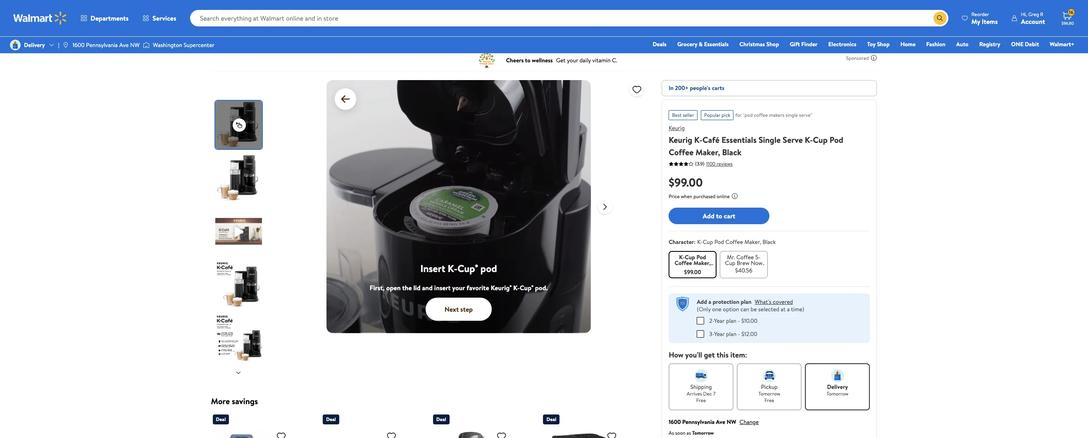 Task type: describe. For each thing, give the bounding box(es) containing it.
one debit link
[[1007, 40, 1043, 49]]

nw for 1600 pennsylvania ave nw
[[130, 41, 140, 49]]

what's covered button
[[755, 298, 793, 306]]

single
[[759, 134, 781, 145]]

registry
[[979, 40, 1000, 48]]

3-year plan - $12.00
[[709, 330, 757, 338]]

ad disclaimer and feedback for skylinedisplayad image
[[871, 55, 877, 61]]

ave for 1600 pennsylvania ave nw change as soon as tomorrow
[[716, 418, 725, 426]]

supercenter
[[184, 41, 214, 49]]

price
[[669, 193, 680, 200]]

shop for christmas shop
[[766, 40, 779, 48]]

r
[[1040, 11, 1043, 18]]

auto link
[[953, 40, 972, 49]]

4 product group from the left
[[543, 412, 635, 438]]

cart
[[724, 211, 735, 221]]

grocery & essentials link
[[674, 40, 732, 49]]

add to favorites list, vitamix 6500 blender, platinum image
[[497, 431, 507, 438]]

keurig k-café essentials single serve k-cup pod coffee maker, black - image 2 of 14 image
[[215, 154, 263, 202]]

maker, inside k-cup pod coffee maker, black
[[693, 259, 711, 267]]

tomorrow inside 1600 pennsylvania ave nw change as soon as tomorrow
[[692, 430, 714, 437]]

reorder
[[971, 11, 989, 18]]

walmart+
[[1050, 40, 1074, 48]]

serve"
[[799, 112, 812, 119]]

how you'll get this item:
[[669, 350, 747, 360]]

0 horizontal spatial shop
[[346, 31, 359, 39]]

get
[[704, 350, 715, 360]]

1 vertical spatial maker,
[[744, 238, 761, 246]]

1 appliances from the left
[[235, 31, 262, 39]]

arrives
[[687, 390, 702, 397]]

0 horizontal spatial home link
[[211, 31, 226, 39]]

1 vertical spatial black
[[763, 238, 776, 246]]

2-Year plan - $10.00 checkbox
[[697, 317, 704, 325]]

fashion
[[926, 40, 946, 48]]

popular
[[704, 112, 720, 119]]

1 product group from the left
[[213, 412, 305, 438]]

grocery
[[677, 40, 697, 48]]

character : k-cup pod coffee maker, black
[[669, 238, 776, 246]]

Walmart Site-Wide search field
[[190, 10, 948, 26]]

home / appliances / kitchen appliances / coffee shop / keurig coffee makers
[[211, 31, 422, 39]]

character
[[669, 238, 694, 246]]

eko icon image
[[236, 122, 243, 128]]

cup inside mr. coffee 5- cup brew now or later
[[725, 259, 735, 267]]

1100 reviews link
[[705, 160, 733, 167]]

1600 for 1600 pennsylvania ave nw
[[73, 41, 85, 49]]

coffee inside keurig keurig k-café essentials single serve k-cup pod coffee maker, black
[[669, 147, 694, 158]]

as
[[687, 430, 691, 437]]

purchased
[[694, 193, 715, 200]]

(only
[[697, 305, 711, 314]]

seller
[[683, 112, 694, 119]]

2-
[[709, 317, 714, 325]]

option
[[723, 305, 739, 314]]

1 vertical spatial keurig
[[669, 124, 685, 132]]

keurig k-café essentials single serve k-cup pod coffee maker, black - image 5 of 14 image
[[215, 314, 263, 362]]

walmart image
[[13, 12, 67, 25]]

christmas
[[739, 40, 765, 48]]

keurig k-slim + iced single-serve coffee maker, blue image
[[213, 428, 289, 438]]

pod inside k-cup pod coffee maker, black
[[696, 253, 706, 262]]

legal information image
[[731, 193, 738, 200]]

popular pick
[[704, 112, 730, 119]]

$40.56
[[735, 267, 752, 275]]

add to cart
[[703, 211, 735, 221]]

$99.00 inside the 'character' list
[[684, 268, 701, 276]]

k- right serve
[[805, 134, 813, 145]]

as
[[669, 430, 674, 437]]

0 horizontal spatial a
[[709, 298, 711, 306]]

people's
[[690, 84, 711, 92]]

1 horizontal spatial pod
[[714, 238, 724, 246]]

free inside pickup tomorrow free
[[765, 397, 774, 404]]

makers
[[404, 31, 422, 39]]

items
[[982, 17, 998, 26]]

mr.
[[727, 253, 735, 262]]

7
[[713, 390, 716, 397]]

3 product group from the left
[[433, 412, 525, 438]]

"pod
[[743, 112, 753, 119]]

keurig k-café essentials single serve k-cup pod coffee maker, black - image 4 of 14 image
[[215, 261, 263, 309]]

pickup
[[761, 383, 778, 391]]

keurig keurig k-café essentials single serve k-cup pod coffee maker, black
[[669, 124, 843, 158]]

gift finder link
[[786, 40, 821, 49]]

how
[[669, 350, 683, 360]]

1 horizontal spatial home link
[[897, 40, 919, 49]]

coffee
[[754, 112, 768, 119]]

0 vertical spatial essentials
[[704, 40, 729, 48]]

cup inside keurig keurig k-café essentials single serve k-cup pod coffee maker, black
[[813, 134, 828, 145]]

nw for 1600 pennsylvania ave nw change as soon as tomorrow
[[727, 418, 736, 426]]

deal for 2nd product group from the right
[[436, 416, 446, 423]]

2-year plan - $10.00
[[709, 317, 757, 325]]

gift
[[790, 40, 800, 48]]

more
[[211, 396, 230, 407]]

toy
[[867, 40, 876, 48]]

at
[[781, 305, 786, 314]]

kitchen appliances link
[[271, 31, 318, 39]]

pennsylvania for 1600 pennsylvania ave nw change as soon as tomorrow
[[682, 418, 715, 426]]

change
[[740, 418, 759, 426]]

- for $10.00
[[738, 317, 740, 325]]

deal for first product group from the left
[[216, 416, 226, 423]]

what's
[[755, 298, 771, 306]]

when
[[681, 193, 692, 200]]

soon
[[675, 430, 685, 437]]

1600 for 1600 pennsylvania ave nw change as soon as tomorrow
[[669, 418, 681, 426]]

grocery & essentials
[[677, 40, 729, 48]]

toy shop link
[[863, 40, 893, 49]]

4 / from the left
[[362, 31, 364, 39]]

year for 2-
[[714, 317, 725, 325]]

one debit
[[1011, 40, 1039, 48]]

can
[[741, 305, 749, 314]]

coffee inside mr. coffee 5- cup brew now or later
[[736, 253, 754, 262]]

intent image for shipping image
[[695, 369, 708, 382]]

pennsylvania for 1600 pennsylvania ave nw
[[86, 41, 118, 49]]

pod inside keurig keurig k-café essentials single serve k-cup pod coffee maker, black
[[830, 134, 843, 145]]

$12.00
[[742, 330, 757, 338]]

covered
[[773, 298, 793, 306]]

(3.9) 1100 reviews
[[695, 160, 733, 167]]

item:
[[730, 350, 747, 360]]

essentials inside keurig keurig k-café essentials single serve k-cup pod coffee maker, black
[[722, 134, 757, 145]]

home for home / appliances / kitchen appliances / coffee shop / keurig coffee makers
[[211, 31, 226, 39]]

washington supercenter
[[153, 41, 214, 49]]

auto
[[956, 40, 969, 48]]

home for home
[[900, 40, 916, 48]]

be
[[751, 305, 757, 314]]

deals link
[[649, 40, 670, 49]]

brew
[[737, 259, 750, 267]]

deal for first product group from the right
[[547, 416, 556, 423]]

|
[[58, 41, 59, 49]]

christmas shop
[[739, 40, 779, 48]]

tomorrow for pickup
[[758, 390, 780, 397]]

price when purchased online
[[669, 193, 730, 200]]



Task type: vqa. For each thing, say whether or not it's contained in the screenshot.
the bottom 1600
yes



Task type: locate. For each thing, give the bounding box(es) containing it.
deal up hamilton beach flexbrew trio coffee maker, single serve or 12 cups, black, 49904 image on the bottom
[[547, 416, 556, 423]]

departments
[[91, 14, 129, 23]]

black down :
[[686, 265, 699, 273]]

black inside k-cup pod coffee maker, black
[[686, 265, 699, 273]]

pickup tomorrow free
[[758, 383, 780, 404]]

home left fashion link
[[900, 40, 916, 48]]

add to favorites list, keurig k-café essentials single serve k-cup pod coffee maker, black image
[[632, 84, 642, 94]]

cup inside k-cup pod coffee maker, black
[[685, 253, 695, 262]]

2 appliances from the left
[[291, 31, 318, 39]]

1600 up as
[[669, 418, 681, 426]]

plan for $10.00
[[726, 317, 736, 325]]

1 horizontal spatial black
[[722, 147, 742, 158]]

1600
[[73, 41, 85, 49], [669, 418, 681, 426]]

shipping
[[690, 383, 712, 391]]

plan right option
[[741, 298, 752, 306]]

1 horizontal spatial 1600
[[669, 418, 681, 426]]

1 vertical spatial pennsylvania
[[682, 418, 715, 426]]

0 vertical spatial ave
[[119, 41, 129, 49]]

maker, down :
[[693, 259, 711, 267]]

 image right '|'
[[63, 42, 69, 48]]

1 free from the left
[[696, 397, 706, 404]]

for "pod coffee makers single serve"
[[735, 112, 812, 119]]

0 horizontal spatial nw
[[130, 41, 140, 49]]

 image left washington
[[143, 41, 150, 49]]

tomorrow down intent image for delivery
[[827, 390, 849, 397]]

- left $12.00
[[738, 330, 740, 338]]

keurig link
[[669, 124, 685, 132]]

add inside button
[[703, 211, 714, 221]]

appliances left kitchen
[[235, 31, 262, 39]]

Search search field
[[190, 10, 948, 26]]

plan down 2-year plan - $10.00
[[726, 330, 737, 338]]

k- down character
[[679, 253, 685, 262]]

services button
[[136, 8, 183, 28]]

best
[[672, 112, 682, 119]]

0 vertical spatial black
[[722, 147, 742, 158]]

0 vertical spatial delivery
[[24, 41, 45, 49]]

deal down the more at the left of the page
[[216, 416, 226, 423]]

single
[[786, 112, 798, 119]]

selected
[[758, 305, 779, 314]]

kitchen
[[271, 31, 290, 39]]

vitamix 6500 blender, platinum image
[[433, 428, 510, 438]]

electronics
[[828, 40, 856, 48]]

plan inside add a protection plan what's covered (only one option can be selected at a time)
[[741, 298, 752, 306]]

pennsylvania down departments dropdown button
[[86, 41, 118, 49]]

debit
[[1025, 40, 1039, 48]]

online
[[717, 193, 730, 200]]

wpp logo image
[[675, 297, 690, 312]]

tomorrow right as
[[692, 430, 714, 437]]

washington
[[153, 41, 182, 49]]

keurig k-café essentials single serve k-cup pod coffee maker, black - image 3 of 14 image
[[215, 207, 263, 256]]

3-Year plan - $12.00 checkbox
[[697, 330, 704, 338]]

(3.9)
[[695, 160, 705, 167]]

tomorrow for delivery
[[827, 390, 849, 397]]

add to favorites list, hamilton beach flexbrew trio coffee maker, single serve or 12 cups, black, 49904 image
[[607, 431, 617, 438]]

2 horizontal spatial shop
[[877, 40, 890, 48]]

delivery down intent image for delivery
[[827, 383, 848, 391]]

keurig down keurig link
[[669, 134, 692, 145]]

finder
[[801, 40, 818, 48]]

appliances right kitchen
[[291, 31, 318, 39]]

ave down departments
[[119, 41, 129, 49]]

 image for washington supercenter
[[143, 41, 150, 49]]

deal up kalorik® pro double griddle and cooktop, stainless steel "image"
[[326, 416, 336, 423]]

add for add a protection plan what's covered (only one option can be selected at a time)
[[697, 298, 707, 306]]

nw inside 1600 pennsylvania ave nw change as soon as tomorrow
[[727, 418, 736, 426]]

1 vertical spatial pod
[[714, 238, 724, 246]]

maker, up 1100
[[696, 147, 720, 158]]

next media item image
[[600, 202, 610, 212]]

ave
[[119, 41, 129, 49], [716, 418, 725, 426]]

1600 pennsylvania ave nw change as soon as tomorrow
[[669, 418, 759, 437]]

2 vertical spatial maker,
[[693, 259, 711, 267]]

1 vertical spatial -
[[738, 330, 740, 338]]

1 vertical spatial plan
[[726, 317, 736, 325]]

1 vertical spatial home link
[[897, 40, 919, 49]]

1 vertical spatial essentials
[[722, 134, 757, 145]]

best seller
[[672, 112, 694, 119]]

intent image for pickup image
[[763, 369, 776, 382]]

black up the 'character' list
[[763, 238, 776, 246]]

shop
[[346, 31, 359, 39], [766, 40, 779, 48], [877, 40, 890, 48]]

1 horizontal spatial  image
[[143, 41, 150, 49]]

toy shop
[[867, 40, 890, 48]]

0 vertical spatial home link
[[211, 31, 226, 39]]

0 horizontal spatial free
[[696, 397, 706, 404]]

$99.00
[[669, 174, 703, 191], [684, 268, 701, 276]]

one
[[712, 305, 722, 314]]

ave inside 1600 pennsylvania ave nw change as soon as tomorrow
[[716, 418, 725, 426]]

200+
[[675, 84, 689, 92]]

1 horizontal spatial tomorrow
[[758, 390, 780, 397]]

0 vertical spatial 1600
[[73, 41, 85, 49]]

1 - from the top
[[738, 317, 740, 325]]

2 horizontal spatial tomorrow
[[827, 390, 849, 397]]

black
[[722, 147, 742, 158], [763, 238, 776, 246], [686, 265, 699, 273]]

delivery tomorrow
[[827, 383, 849, 397]]

0 horizontal spatial delivery
[[24, 41, 45, 49]]

plan for $12.00
[[726, 330, 737, 338]]

/ left coffee shop link
[[322, 31, 324, 39]]

nw left change button
[[727, 418, 736, 426]]

walmart+ link
[[1046, 40, 1078, 49]]

3 / from the left
[[322, 31, 324, 39]]

k- inside k-cup pod coffee maker, black
[[679, 253, 685, 262]]

1 horizontal spatial ave
[[716, 418, 725, 426]]

coffee shop link
[[327, 31, 359, 39]]

you'll
[[685, 350, 702, 360]]

pennsylvania
[[86, 41, 118, 49], [682, 418, 715, 426]]

1 vertical spatial ave
[[716, 418, 725, 426]]

pennsylvania inside 1600 pennsylvania ave nw change as soon as tomorrow
[[682, 418, 715, 426]]

change button
[[740, 418, 759, 426]]

2 horizontal spatial black
[[763, 238, 776, 246]]

2 vertical spatial black
[[686, 265, 699, 273]]

0 vertical spatial pod
[[830, 134, 843, 145]]

cup down :
[[685, 253, 695, 262]]

1 horizontal spatial nw
[[727, 418, 736, 426]]

carts
[[712, 84, 724, 92]]

4 deal from the left
[[547, 416, 556, 423]]

pennsylvania up as
[[682, 418, 715, 426]]

delivery left '|'
[[24, 41, 45, 49]]

16
[[1069, 9, 1073, 16]]

deal for second product group
[[326, 416, 336, 423]]

2 vertical spatial pod
[[696, 253, 706, 262]]

free
[[696, 397, 706, 404], [765, 397, 774, 404]]

plan
[[741, 298, 752, 306], [726, 317, 736, 325], [726, 330, 737, 338]]

pick
[[722, 112, 730, 119]]

1 horizontal spatial home
[[900, 40, 916, 48]]

coffee inside k-cup pod coffee maker, black
[[675, 259, 692, 267]]

- for $12.00
[[738, 330, 740, 338]]

for
[[735, 112, 742, 119]]

to
[[716, 211, 722, 221]]

cup right serve
[[813, 134, 828, 145]]

keurig k-café essentials single serve k-cup pod coffee maker, black - image 1 of 14 image
[[215, 101, 263, 149]]

0 vertical spatial nw
[[130, 41, 140, 49]]

tomorrow down intent image for pickup
[[758, 390, 780, 397]]

0 horizontal spatial home
[[211, 31, 226, 39]]

cup right :
[[703, 238, 713, 246]]

reorder my items
[[971, 11, 998, 26]]

0 vertical spatial keurig
[[368, 31, 384, 39]]

deals
[[653, 40, 667, 48]]

$99.00 down :
[[684, 268, 701, 276]]

fashion link
[[923, 40, 949, 49]]

0 horizontal spatial black
[[686, 265, 699, 273]]

home link left fashion link
[[897, 40, 919, 49]]

3 deal from the left
[[436, 416, 446, 423]]

$99.00 up when
[[669, 174, 703, 191]]

1600 pennsylvania ave nw
[[73, 41, 140, 49]]

- left $10.00
[[738, 317, 740, 325]]

2 horizontal spatial pod
[[830, 134, 843, 145]]

0 horizontal spatial pod
[[696, 253, 706, 262]]

makers
[[769, 112, 784, 119]]

1 vertical spatial $99.00
[[684, 268, 701, 276]]

black inside keurig keurig k-café essentials single serve k-cup pod coffee maker, black
[[722, 147, 742, 158]]

black up reviews
[[722, 147, 742, 158]]

1 vertical spatial home
[[900, 40, 916, 48]]

or
[[734, 265, 739, 273]]

hi,
[[1021, 11, 1027, 18]]

keurig down best in the right top of the page
[[669, 124, 685, 132]]

home link
[[211, 31, 226, 39], [897, 40, 919, 49]]

0 horizontal spatial ave
[[119, 41, 129, 49]]

cup
[[813, 134, 828, 145], [703, 238, 713, 246], [685, 253, 695, 262], [725, 259, 735, 267]]

maker, inside keurig keurig k-café essentials single serve k-cup pod coffee maker, black
[[696, 147, 720, 158]]

0 vertical spatial home
[[211, 31, 226, 39]]

0 horizontal spatial pennsylvania
[[86, 41, 118, 49]]

nw left washington
[[130, 41, 140, 49]]

k- right :
[[697, 238, 703, 246]]

more savings
[[211, 396, 258, 407]]

search icon image
[[937, 15, 943, 21]]

1 vertical spatial add
[[697, 298, 707, 306]]

5-
[[755, 253, 761, 262]]

services
[[153, 14, 176, 23]]

2 - from the top
[[738, 330, 740, 338]]

home up supercenter
[[211, 31, 226, 39]]

&
[[699, 40, 703, 48]]

free down shipping
[[696, 397, 706, 404]]

0 horizontal spatial appliances
[[235, 31, 262, 39]]

1 vertical spatial nw
[[727, 418, 736, 426]]

1 horizontal spatial delivery
[[827, 383, 848, 391]]

0 vertical spatial add
[[703, 211, 714, 221]]

0 vertical spatial maker,
[[696, 147, 720, 158]]

registry link
[[976, 40, 1004, 49]]

/ right coffee shop link
[[362, 31, 364, 39]]

add to favorites list, keurig k-slim + iced single-serve coffee maker, blue image
[[276, 431, 286, 438]]

add
[[703, 211, 714, 221], [697, 298, 707, 306]]

year down one
[[714, 317, 725, 325]]

1 horizontal spatial shop
[[766, 40, 779, 48]]

$10.00
[[741, 317, 757, 325]]

year for 3-
[[714, 330, 725, 338]]

mr. coffee 5- cup brew now or later
[[725, 253, 762, 273]]

add left one
[[697, 298, 707, 306]]

1600 right '|'
[[73, 41, 85, 49]]

cup left brew
[[725, 259, 735, 267]]

add for add to cart
[[703, 211, 714, 221]]

free inside shipping arrives dec 7 free
[[696, 397, 706, 404]]

 image
[[143, 41, 150, 49], [63, 42, 69, 48]]

1 horizontal spatial a
[[787, 305, 790, 314]]

add inside add a protection plan what's covered (only one option can be selected at a time)
[[697, 298, 707, 306]]

/ left appliances link
[[230, 31, 232, 39]]

2 vertical spatial keurig
[[669, 134, 692, 145]]

time)
[[791, 305, 804, 314]]

k- up (3.9) on the right of page
[[694, 134, 702, 145]]

/ left kitchen
[[265, 31, 268, 39]]

0 horizontal spatial tomorrow
[[692, 430, 714, 437]]

greg
[[1028, 11, 1039, 18]]

essentials down for
[[722, 134, 757, 145]]

product group
[[213, 412, 305, 438], [323, 412, 415, 438], [433, 412, 525, 438], [543, 412, 635, 438]]

in
[[669, 84, 674, 92]]

coffee
[[327, 31, 345, 39], [385, 31, 403, 39], [669, 147, 694, 158], [725, 238, 743, 246], [736, 253, 754, 262], [675, 259, 692, 267]]

deal up vitamix 6500 blender, platinum image
[[436, 416, 446, 423]]

3-
[[709, 330, 714, 338]]

shop for toy shop
[[877, 40, 890, 48]]

keurig right coffee shop link
[[368, 31, 384, 39]]

1600 inside 1600 pennsylvania ave nw change as soon as tomorrow
[[669, 418, 681, 426]]

next image image
[[235, 370, 242, 376]]

1 horizontal spatial appliances
[[291, 31, 318, 39]]

2 / from the left
[[265, 31, 268, 39]]

account
[[1021, 17, 1045, 26]]

2 deal from the left
[[326, 416, 336, 423]]

home link up supercenter
[[211, 31, 226, 39]]

a left one
[[709, 298, 711, 306]]

0 vertical spatial $99.00
[[669, 174, 703, 191]]

1 deal from the left
[[216, 416, 226, 423]]

1 / from the left
[[230, 31, 232, 39]]

hamilton beach flexbrew trio coffee maker, single serve or 12 cups, black, 49904 image
[[543, 428, 620, 438]]

 image
[[10, 40, 21, 50]]

0 horizontal spatial  image
[[63, 42, 69, 48]]

0 vertical spatial pennsylvania
[[86, 41, 118, 49]]

delivery
[[24, 41, 45, 49], [827, 383, 848, 391]]

1 vertical spatial 1600
[[669, 418, 681, 426]]

2 product group from the left
[[323, 412, 415, 438]]

1 horizontal spatial pennsylvania
[[682, 418, 715, 426]]

delivery inside delivery tomorrow
[[827, 383, 848, 391]]

1 vertical spatial year
[[714, 330, 725, 338]]

ave for 1600 pennsylvania ave nw
[[119, 41, 129, 49]]

essentials
[[704, 40, 729, 48], [722, 134, 757, 145]]

delivery for delivery
[[24, 41, 45, 49]]

year right 3-year plan - $12.00 checkbox
[[714, 330, 725, 338]]

2 free from the left
[[765, 397, 774, 404]]

character list
[[667, 250, 872, 280]]

plan down option
[[726, 317, 736, 325]]

ave left change
[[716, 418, 725, 426]]

a right at
[[787, 305, 790, 314]]

1100
[[706, 160, 715, 167]]

add left to
[[703, 211, 714, 221]]

essentials right &
[[704, 40, 729, 48]]

kalorik® pro double griddle and cooktop, stainless steel image
[[323, 428, 400, 438]]

2 vertical spatial plan
[[726, 330, 737, 338]]

my
[[971, 17, 980, 26]]

shipping arrives dec 7 free
[[687, 383, 716, 404]]

1 vertical spatial delivery
[[827, 383, 848, 391]]

hi, greg r account
[[1021, 11, 1045, 26]]

free down pickup
[[765, 397, 774, 404]]

0 vertical spatial -
[[738, 317, 740, 325]]

1 horizontal spatial free
[[765, 397, 774, 404]]

nw
[[130, 41, 140, 49], [727, 418, 736, 426]]

savings
[[232, 396, 258, 407]]

 image for 1600 pennsylvania ave nw
[[63, 42, 69, 48]]

maker, up the 5-
[[744, 238, 761, 246]]

add to favorites list, kalorik® pro double griddle and cooktop, stainless steel image
[[386, 431, 396, 438]]

protection
[[713, 298, 739, 306]]

intent image for delivery image
[[831, 369, 844, 382]]

0 vertical spatial plan
[[741, 298, 752, 306]]

0 horizontal spatial 1600
[[73, 41, 85, 49]]

0 vertical spatial year
[[714, 317, 725, 325]]

delivery for delivery tomorrow
[[827, 383, 848, 391]]

electronics link
[[825, 40, 860, 49]]



